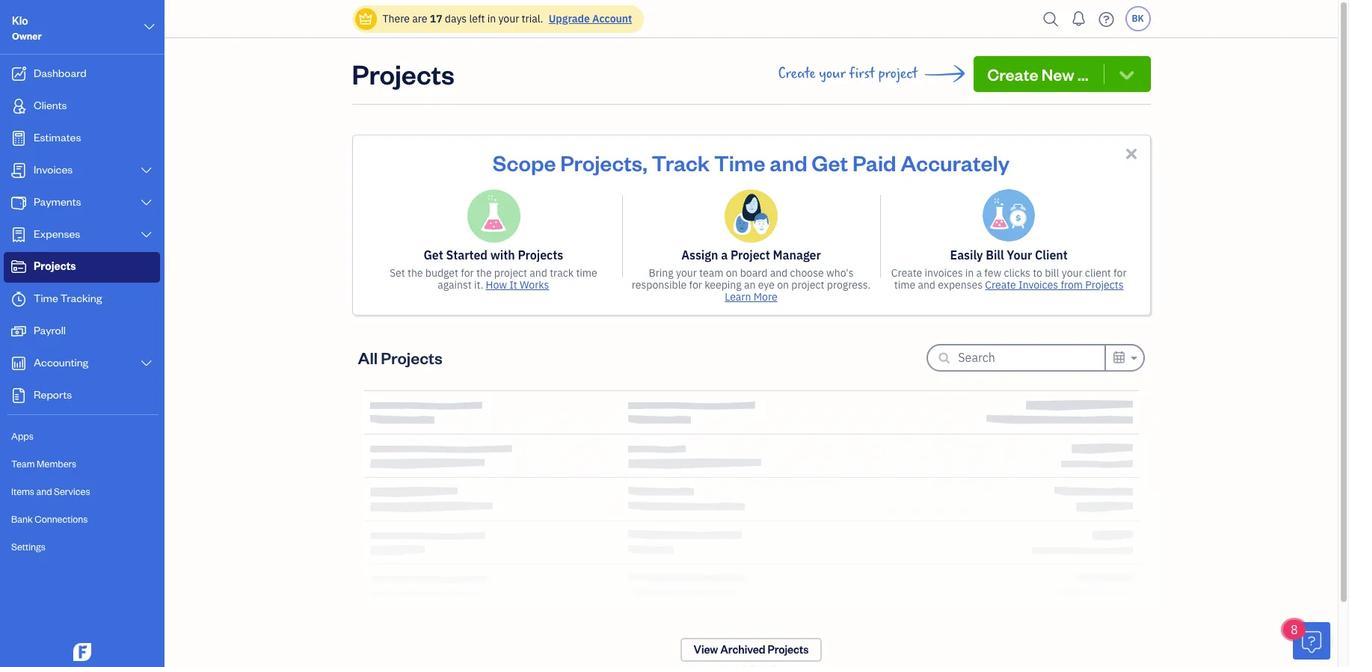 Task type: vqa. For each thing, say whether or not it's contained in the screenshot.
second Me from the left
no



Task type: describe. For each thing, give the bounding box(es) containing it.
payment image
[[10, 195, 28, 210]]

your left trial. at the top
[[498, 12, 519, 25]]

1 vertical spatial get
[[424, 248, 443, 263]]

for inside the assign a project manager bring your team on board and choose who's responsible for keeping an eye on project progress. learn more
[[689, 278, 702, 292]]

started
[[446, 248, 488, 263]]

8
[[1291, 622, 1298, 637]]

timer image
[[10, 292, 28, 307]]

budget
[[425, 266, 458, 280]]

responsible
[[632, 278, 687, 292]]

account
[[592, 12, 632, 25]]

for inside create invoices in a few clicks to bill your client for time and expenses
[[1114, 266, 1127, 280]]

clients
[[34, 98, 67, 112]]

time inside set the budget for the project and track time against it.
[[576, 266, 597, 280]]

resource center badge image
[[1293, 622, 1331, 660]]

invoices link
[[4, 156, 160, 186]]

reports
[[34, 387, 72, 402]]

with
[[490, 248, 515, 263]]

how it works
[[486, 278, 549, 292]]

create new … button
[[974, 56, 1151, 92]]

settings link
[[4, 534, 160, 560]]

and inside main element
[[36, 485, 52, 497]]

project image
[[10, 260, 28, 274]]

create for create invoices from projects
[[985, 278, 1016, 292]]

client image
[[10, 99, 28, 114]]

bring
[[649, 266, 674, 280]]

projects link
[[4, 252, 160, 283]]

2 the from the left
[[476, 266, 492, 280]]

your left first
[[819, 65, 846, 82]]

client
[[1035, 248, 1068, 263]]

bill
[[986, 248, 1004, 263]]

2 horizontal spatial project
[[878, 65, 918, 82]]

money image
[[10, 324, 28, 339]]

team members
[[11, 458, 76, 470]]

there
[[383, 12, 410, 25]]

dashboard link
[[4, 59, 160, 90]]

to
[[1033, 266, 1043, 280]]

klo
[[12, 13, 28, 28]]

paid
[[853, 148, 896, 177]]

estimates
[[34, 130, 81, 144]]

expenses link
[[4, 220, 160, 251]]

choose
[[790, 266, 824, 280]]

reports link
[[4, 381, 160, 411]]

and up 'assign a project manager' image
[[770, 148, 807, 177]]

assign
[[682, 248, 718, 263]]

are
[[412, 12, 427, 25]]

bank
[[11, 513, 33, 525]]

0 horizontal spatial on
[[726, 266, 738, 280]]

expenses
[[34, 227, 80, 241]]

view archived projects link
[[680, 638, 822, 662]]

time tracking link
[[4, 284, 160, 315]]

track
[[550, 266, 574, 280]]

days
[[445, 12, 467, 25]]

get started with projects
[[424, 248, 563, 263]]

chevron large down image for accounting
[[140, 358, 153, 369]]

create for create invoices in a few clicks to bill your client for time and expenses
[[891, 266, 922, 280]]

caretdown image
[[1129, 349, 1137, 367]]

apps
[[11, 430, 33, 442]]

more
[[754, 290, 778, 304]]

tracking
[[60, 291, 102, 305]]

board
[[740, 266, 768, 280]]

chevrondown image
[[1117, 64, 1137, 85]]

team
[[11, 458, 35, 470]]

projects up 'track'
[[518, 248, 563, 263]]

create invoices in a few clicks to bill your client for time and expenses
[[891, 266, 1127, 292]]

set
[[390, 266, 405, 280]]

dashboard
[[34, 66, 87, 80]]

estimate image
[[10, 131, 28, 146]]

create invoices from projects
[[985, 278, 1124, 292]]

accurately
[[901, 148, 1010, 177]]

your inside create invoices in a few clicks to bill your client for time and expenses
[[1062, 266, 1083, 280]]

view archived projects
[[694, 642, 809, 657]]

close image
[[1123, 145, 1140, 162]]

items and services link
[[4, 479, 160, 505]]

client
[[1085, 266, 1111, 280]]

upgrade account link
[[546, 12, 632, 25]]

against
[[438, 278, 472, 292]]

create for create your first project
[[778, 65, 816, 82]]

main element
[[0, 0, 202, 667]]

and inside set the budget for the project and track time against it.
[[530, 266, 547, 280]]

learn
[[725, 290, 751, 304]]

left
[[469, 12, 485, 25]]

bank connections
[[11, 513, 88, 525]]

easily bill your client
[[950, 248, 1068, 263]]

payments link
[[4, 188, 160, 218]]

trial.
[[522, 12, 543, 25]]

0 horizontal spatial in
[[487, 12, 496, 25]]

…
[[1078, 64, 1089, 85]]

time inside create invoices in a few clicks to bill your client for time and expenses
[[894, 278, 916, 292]]

estimates link
[[4, 123, 160, 154]]

easily bill your client image
[[983, 189, 1035, 242]]

report image
[[10, 388, 28, 403]]

notifications image
[[1067, 4, 1091, 34]]

klo owner
[[12, 13, 42, 42]]

crown image
[[358, 11, 374, 27]]

invoices inside "link"
[[34, 162, 73, 177]]



Task type: locate. For each thing, give the bounding box(es) containing it.
create left invoices
[[891, 266, 922, 280]]

1 horizontal spatial time
[[714, 148, 766, 177]]

1 vertical spatial a
[[976, 266, 982, 280]]

2 chevron large down image from the top
[[140, 358, 153, 369]]

in down easily
[[965, 266, 974, 280]]

assign a project manager bring your team on board and choose who's responsible for keeping an eye on project progress. learn more
[[632, 248, 871, 304]]

first
[[849, 65, 875, 82]]

freshbooks image
[[70, 643, 94, 661]]

dashboard image
[[10, 67, 28, 82]]

2 horizontal spatial for
[[1114, 266, 1127, 280]]

chevron large down image down payroll link at the left of page
[[140, 358, 153, 369]]

expenses
[[938, 278, 983, 292]]

0 horizontal spatial get
[[424, 248, 443, 263]]

payroll
[[34, 323, 66, 337]]

0 vertical spatial invoices
[[34, 162, 73, 177]]

time tracking
[[34, 291, 102, 305]]

0 horizontal spatial time
[[576, 266, 597, 280]]

an
[[744, 278, 756, 292]]

the right set
[[408, 266, 423, 280]]

the
[[408, 266, 423, 280], [476, 266, 492, 280]]

in right left
[[487, 12, 496, 25]]

chevron large down image
[[140, 197, 153, 209], [140, 358, 153, 369]]

1 chevron large down image from the top
[[140, 197, 153, 209]]

projects inside main element
[[34, 259, 76, 273]]

a
[[721, 248, 728, 263], [976, 266, 982, 280]]

get started with projects image
[[467, 189, 520, 243]]

view
[[694, 642, 718, 657]]

project inside the assign a project manager bring your team on board and choose who's responsible for keeping an eye on project progress. learn more
[[792, 278, 825, 292]]

create inside dropdown button
[[987, 64, 1039, 85]]

project down 'manager'
[[792, 278, 825, 292]]

project inside set the budget for the project and track time against it.
[[494, 266, 527, 280]]

it.
[[474, 278, 483, 292]]

0 horizontal spatial the
[[408, 266, 423, 280]]

easily
[[950, 248, 983, 263]]

2 vertical spatial chevron large down image
[[140, 229, 153, 241]]

and inside create invoices in a few clicks to bill your client for time and expenses
[[918, 278, 936, 292]]

1 horizontal spatial for
[[689, 278, 702, 292]]

1 vertical spatial invoices
[[1019, 278, 1058, 292]]

1 horizontal spatial in
[[965, 266, 974, 280]]

0 horizontal spatial project
[[494, 266, 527, 280]]

items and services
[[11, 485, 90, 497]]

bill
[[1045, 266, 1059, 280]]

payroll link
[[4, 316, 160, 347]]

0 vertical spatial a
[[721, 248, 728, 263]]

1 horizontal spatial invoices
[[1019, 278, 1058, 292]]

0 vertical spatial chevron large down image
[[143, 18, 156, 36]]

your down assign
[[676, 266, 697, 280]]

assign a project manager image
[[725, 189, 778, 243]]

0 horizontal spatial invoices
[[34, 162, 73, 177]]

in inside create invoices in a few clicks to bill your client for time and expenses
[[965, 266, 974, 280]]

clients link
[[4, 91, 160, 122]]

your
[[498, 12, 519, 25], [819, 65, 846, 82], [676, 266, 697, 280], [1062, 266, 1083, 280]]

the down get started with projects
[[476, 266, 492, 280]]

accounting link
[[4, 349, 160, 379]]

calendar image
[[1112, 348, 1126, 366]]

project
[[878, 65, 918, 82], [494, 266, 527, 280], [792, 278, 825, 292]]

on
[[726, 266, 738, 280], [777, 278, 789, 292]]

invoices
[[925, 266, 963, 280]]

1 horizontal spatial on
[[777, 278, 789, 292]]

who's
[[826, 266, 854, 280]]

0 vertical spatial get
[[812, 148, 848, 177]]

manager
[[773, 248, 821, 263]]

team members link
[[4, 451, 160, 477]]

and right "board"
[[770, 266, 788, 280]]

search image
[[1039, 8, 1063, 30]]

time right timer icon
[[34, 291, 58, 305]]

chevron large down image down invoices "link"
[[140, 197, 153, 209]]

settings
[[11, 541, 45, 553]]

bk button
[[1125, 6, 1151, 31]]

keeping
[[705, 278, 742, 292]]

track
[[652, 148, 710, 177]]

0 vertical spatial chevron large down image
[[140, 197, 153, 209]]

members
[[37, 458, 76, 470]]

create your first project
[[778, 65, 918, 82]]

time
[[576, 266, 597, 280], [894, 278, 916, 292]]

owner
[[12, 30, 42, 42]]

1 vertical spatial chevron large down image
[[140, 358, 153, 369]]

time right 'track'
[[576, 266, 597, 280]]

items
[[11, 485, 34, 497]]

on right eye
[[777, 278, 789, 292]]

all projects
[[358, 347, 443, 368]]

your right the bill
[[1062, 266, 1083, 280]]

and left 'track'
[[530, 266, 547, 280]]

scope
[[493, 148, 556, 177]]

projects right archived
[[768, 642, 809, 657]]

on right team
[[726, 266, 738, 280]]

for left keeping in the right top of the page
[[689, 278, 702, 292]]

chevron large down image for payments
[[140, 197, 153, 209]]

services
[[54, 485, 90, 497]]

chevron large down image inside expenses link
[[140, 229, 153, 241]]

1 vertical spatial chevron large down image
[[140, 165, 153, 177]]

a inside the assign a project manager bring your team on board and choose who's responsible for keeping an eye on project progress. learn more
[[721, 248, 728, 263]]

chevron large down image inside payments link
[[140, 197, 153, 209]]

chart image
[[10, 356, 28, 371]]

projects
[[352, 56, 455, 91], [518, 248, 563, 263], [34, 259, 76, 273], [1086, 278, 1124, 292], [381, 347, 443, 368], [768, 642, 809, 657]]

for right client
[[1114, 266, 1127, 280]]

eye
[[758, 278, 775, 292]]

1 the from the left
[[408, 266, 423, 280]]

17
[[430, 12, 442, 25]]

time
[[714, 148, 766, 177], [34, 291, 58, 305]]

a up team
[[721, 248, 728, 263]]

your
[[1007, 248, 1032, 263]]

project down with
[[494, 266, 527, 280]]

time left invoices
[[894, 278, 916, 292]]

clicks
[[1004, 266, 1031, 280]]

0 vertical spatial time
[[714, 148, 766, 177]]

get
[[812, 148, 848, 177], [424, 248, 443, 263]]

and
[[770, 148, 807, 177], [530, 266, 547, 280], [770, 266, 788, 280], [918, 278, 936, 292], [36, 485, 52, 497]]

your inside the assign a project manager bring your team on board and choose who's responsible for keeping an eye on project progress. learn more
[[676, 266, 697, 280]]

chevron large down image
[[143, 18, 156, 36], [140, 165, 153, 177], [140, 229, 153, 241]]

0 horizontal spatial time
[[34, 291, 58, 305]]

and left "expenses"
[[918, 278, 936, 292]]

get left paid
[[812, 148, 848, 177]]

1 horizontal spatial time
[[894, 278, 916, 292]]

0 horizontal spatial a
[[721, 248, 728, 263]]

Search text field
[[958, 346, 1105, 369]]

a inside create invoices in a few clicks to bill your client for time and expenses
[[976, 266, 982, 280]]

invoice image
[[10, 163, 28, 178]]

for left it.
[[461, 266, 474, 280]]

1 horizontal spatial the
[[476, 266, 492, 280]]

in
[[487, 12, 496, 25], [965, 266, 974, 280]]

for inside set the budget for the project and track time against it.
[[461, 266, 474, 280]]

create for create new …
[[987, 64, 1039, 85]]

chevron large down image for expenses
[[140, 229, 153, 241]]

create new …
[[987, 64, 1089, 85]]

payments
[[34, 194, 81, 209]]

how
[[486, 278, 507, 292]]

for
[[461, 266, 474, 280], [1114, 266, 1127, 280], [689, 278, 702, 292]]

create down bill
[[985, 278, 1016, 292]]

bk
[[1132, 13, 1144, 24]]

0 vertical spatial in
[[487, 12, 496, 25]]

progress.
[[827, 278, 871, 292]]

1 horizontal spatial get
[[812, 148, 848, 177]]

0 horizontal spatial for
[[461, 266, 474, 280]]

projects down expenses at the left top of page
[[34, 259, 76, 273]]

team
[[699, 266, 724, 280]]

1 vertical spatial time
[[34, 291, 58, 305]]

project
[[731, 248, 770, 263]]

all
[[358, 347, 378, 368]]

from
[[1061, 278, 1083, 292]]

accounting
[[34, 355, 88, 369]]

projects down there
[[352, 56, 455, 91]]

1 horizontal spatial project
[[792, 278, 825, 292]]

projects,
[[560, 148, 648, 177]]

new
[[1042, 64, 1075, 85]]

time inside main element
[[34, 291, 58, 305]]

it
[[510, 278, 517, 292]]

a left few
[[976, 266, 982, 280]]

go to help image
[[1095, 8, 1119, 30]]

archived
[[720, 642, 766, 657]]

project right first
[[878, 65, 918, 82]]

few
[[985, 266, 1002, 280]]

projects right all
[[381, 347, 443, 368]]

get up budget
[[424, 248, 443, 263]]

expense image
[[10, 227, 28, 242]]

create left new
[[987, 64, 1039, 85]]

and right items
[[36, 485, 52, 497]]

8 button
[[1283, 620, 1331, 660]]

set the budget for the project and track time against it.
[[390, 266, 597, 292]]

and inside the assign a project manager bring your team on board and choose who's responsible for keeping an eye on project progress. learn more
[[770, 266, 788, 280]]

1 vertical spatial in
[[965, 266, 974, 280]]

projects right from
[[1086, 278, 1124, 292]]

works
[[520, 278, 549, 292]]

apps link
[[4, 423, 160, 450]]

chevron large down image for invoices
[[140, 165, 153, 177]]

create left first
[[778, 65, 816, 82]]

there are 17 days left in your trial. upgrade account
[[383, 12, 632, 25]]

connections
[[35, 513, 88, 525]]

time up 'assign a project manager' image
[[714, 148, 766, 177]]

create inside create invoices in a few clicks to bill your client for time and expenses
[[891, 266, 922, 280]]

bank connections link
[[4, 506, 160, 533]]

1 horizontal spatial a
[[976, 266, 982, 280]]



